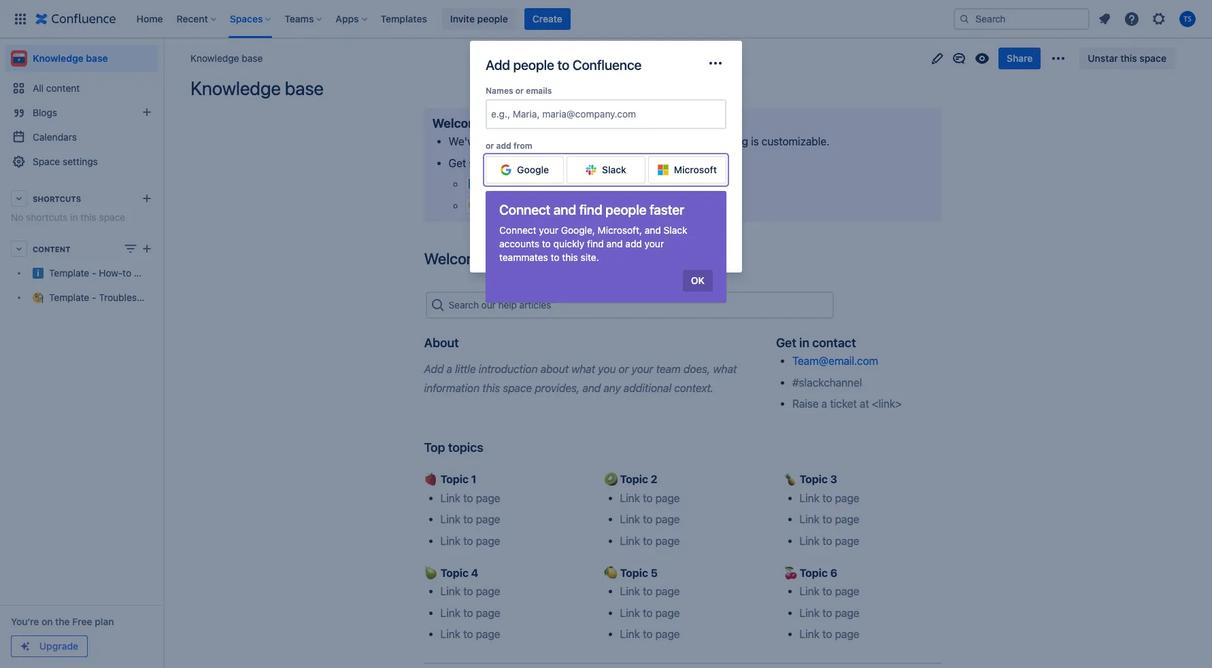 Task type: vqa. For each thing, say whether or not it's contained in the screenshot.
'content statuses'
no



Task type: locate. For each thing, give the bounding box(es) containing it.
to
[[557, 57, 569, 73], [489, 116, 501, 131], [542, 238, 551, 250], [551, 252, 559, 263], [123, 268, 131, 279], [463, 492, 473, 505], [643, 492, 653, 505], [822, 492, 832, 505], [463, 514, 473, 526], [643, 514, 653, 526], [822, 514, 832, 526], [463, 535, 473, 547], [643, 535, 653, 547], [822, 535, 832, 547], [463, 586, 473, 598], [643, 586, 653, 598], [822, 586, 832, 598], [463, 607, 473, 620], [643, 607, 653, 620], [822, 607, 832, 620], [463, 629, 473, 641], [643, 629, 653, 641], [822, 629, 832, 641]]

slack up cancel
[[664, 224, 687, 236]]

space
[[33, 156, 60, 167]]

template down template - how-to guide link
[[49, 292, 89, 304]]

get left contact
[[776, 335, 796, 350]]

1 horizontal spatial people
[[513, 57, 554, 73]]

and down microsoft,
[[606, 238, 623, 250]]

knowledge base inside space element
[[33, 52, 108, 64]]

ticket
[[830, 398, 857, 410]]

0 vertical spatial add
[[486, 57, 510, 73]]

0 vertical spatial people
[[477, 13, 508, 24]]

2 vertical spatial or
[[619, 363, 629, 376]]

knowledge inside space element
[[33, 52, 84, 64]]

0 vertical spatial add
[[496, 141, 511, 151]]

in down shortcuts dropdown button
[[70, 212, 78, 223]]

find up site.
[[587, 238, 604, 250]]

🍋
[[604, 567, 617, 580]]

get for get in contact
[[776, 335, 796, 350]]

add
[[486, 57, 510, 73], [424, 363, 444, 376]]

or left emails
[[515, 86, 524, 96]]

create a page image
[[139, 241, 155, 257]]

2 vertical spatial space
[[503, 382, 532, 394]]

emails
[[526, 86, 552, 96]]

1 horizontal spatial in
[[799, 335, 810, 350]]

0 vertical spatial a
[[447, 363, 452, 376]]

invite people
[[450, 13, 508, 24]]

1 horizontal spatial is
[[751, 136, 759, 148]]

this right "unstar"
[[1121, 52, 1137, 64]]

0 horizontal spatial what
[[571, 363, 595, 376]]

knowledge base link up all content link
[[5, 45, 158, 72]]

people right 'invite'
[[477, 13, 508, 24]]

1 what from the left
[[571, 363, 595, 376]]

search image
[[959, 13, 970, 24]]

0 horizontal spatial slack
[[602, 164, 626, 176]]

upgrade button
[[12, 637, 87, 657]]

0 vertical spatial in
[[70, 212, 78, 223]]

1 vertical spatial a
[[822, 398, 827, 410]]

terms
[[501, 208, 523, 217]]

topic left 6
[[800, 567, 828, 580]]

0 horizontal spatial the
[[55, 616, 70, 628]]

0 vertical spatial get
[[449, 157, 466, 169]]

no
[[11, 212, 23, 223]]

- left how-
[[92, 268, 96, 279]]

tree inside space element
[[5, 261, 200, 310]]

tree
[[5, 261, 200, 310]]

the left faster
[[634, 197, 646, 206]]

- for how-
[[92, 268, 96, 279]]

the right on
[[55, 616, 70, 628]]

no shortcuts in this space
[[11, 212, 125, 223]]

1 horizontal spatial help
[[581, 250, 611, 268]]

people up microsoft,
[[605, 202, 647, 218]]

space down settings icon
[[1140, 52, 1167, 64]]

1 horizontal spatial get
[[776, 335, 796, 350]]

by
[[563, 197, 572, 206]]

topic left '1'
[[440, 474, 469, 486]]

google
[[517, 164, 549, 176], [648, 197, 673, 206]]

and left any
[[583, 382, 601, 394]]

your up you?
[[645, 238, 664, 250]]

1 vertical spatial the
[[55, 616, 70, 628]]

🥝
[[604, 474, 617, 486]]

1 vertical spatial in
[[799, 335, 810, 350]]

topic for topic 6
[[800, 567, 828, 580]]

a inside add a little introduction about what you or your team does, what information this space provides, and any additional context.
[[447, 363, 452, 376]]

template for template - how-to guide
[[49, 268, 89, 279]]

0 horizontal spatial space
[[99, 212, 125, 223]]

or up started
[[486, 141, 494, 151]]

add
[[496, 141, 511, 151], [625, 238, 642, 250]]

create link
[[524, 8, 571, 30]]

0 vertical spatial or
[[515, 86, 524, 96]]

1 vertical spatial connect
[[499, 224, 536, 236]]

and up microsoft,
[[619, 197, 632, 206]]

0 vertical spatial help
[[581, 250, 611, 268]]

team@email.com link
[[792, 355, 878, 367]]

2
[[651, 474, 657, 486]]

calendars
[[33, 131, 77, 143]]

1 - from the top
[[92, 268, 96, 279]]

can
[[530, 250, 555, 268]]

template - how-to guide
[[49, 268, 158, 279]]

of
[[525, 208, 532, 217]]

spaces button
[[226, 8, 276, 30]]

started
[[469, 157, 504, 169]]

0 horizontal spatial people
[[477, 13, 508, 24]]

this inside add a little introduction about what you or your team does, what information this space provides, and any additional context.
[[482, 382, 500, 394]]

add a little introduction about what you or your team does, what information this space provides, and any additional context.
[[424, 363, 740, 394]]

1 vertical spatial add
[[424, 363, 444, 376]]

this inside button
[[1121, 52, 1137, 64]]

information
[[424, 382, 480, 394]]

people up emails
[[513, 57, 554, 73]]

customizable.
[[762, 136, 830, 148]]

1
[[471, 474, 476, 486]]

slack inside connect and find people faster connect your google, microsoft, and slack accounts to quickly find and add your teammates to this site. ok
[[664, 224, 687, 236]]

2 horizontal spatial people
[[605, 202, 647, 218]]

1 horizontal spatial space
[[503, 382, 532, 394]]

0 vertical spatial the
[[634, 197, 646, 206]]

0 horizontal spatial in
[[70, 212, 78, 223]]

1 horizontal spatial what
[[713, 363, 737, 376]]

1 horizontal spatial add
[[625, 238, 642, 250]]

tree containing template - how-to guide
[[5, 261, 200, 310]]

topic for topic 2
[[620, 474, 648, 486]]

1 vertical spatial is
[[518, 197, 524, 206]]

apps button
[[332, 8, 372, 30]]

google inside button
[[517, 164, 549, 176]]

cancel button
[[638, 234, 685, 256]]

0 vertical spatial slack
[[602, 164, 626, 176]]

this inside space element
[[80, 212, 96, 223]]

2 horizontal spatial or
[[619, 363, 629, 376]]

- inside template - how-to guide link
[[92, 268, 96, 279]]

google down from
[[517, 164, 549, 176]]

template down the content dropdown button
[[49, 268, 89, 279]]

home
[[136, 13, 163, 24]]

help right the we
[[581, 250, 611, 268]]

- down 'template - how-to guide'
[[92, 292, 96, 304]]

in left contact
[[799, 335, 810, 350]]

- inside template - troubleshooting article link
[[92, 292, 96, 304]]

about
[[424, 335, 459, 350]]

🍒 topic 6
[[783, 567, 838, 580]]

upgrade
[[39, 641, 78, 652]]

this down shortcuts dropdown button
[[80, 212, 96, 223]]

accounts
[[499, 238, 539, 250]]

is right site
[[518, 197, 524, 206]]

🍍 topic 3
[[783, 474, 837, 486]]

1 vertical spatial space
[[99, 212, 125, 223]]

blogs link
[[5, 101, 158, 125]]

raise
[[792, 398, 819, 410]]

0 horizontal spatial add
[[424, 363, 444, 376]]

and inside add a little introduction about what you or your team does, what information this space provides, and any additional context.
[[583, 382, 601, 394]]

template
[[49, 268, 89, 279], [49, 292, 89, 304]]

a left little
[[447, 363, 452, 376]]

a for raise
[[822, 398, 827, 410]]

terms of service link
[[501, 208, 561, 217]]

get started with page templates:
[[449, 157, 608, 169]]

1 horizontal spatial the
[[634, 197, 646, 206]]

some
[[515, 136, 542, 148]]

1 horizontal spatial or
[[515, 86, 524, 96]]

is right everything in the top right of the page
[[751, 136, 759, 148]]

this down quickly
[[562, 252, 578, 263]]

🍓 topic 1
[[424, 474, 476, 486]]

you?
[[614, 250, 647, 268]]

is
[[751, 136, 759, 148], [518, 197, 524, 206]]

confluence image
[[35, 11, 116, 27], [35, 11, 116, 27]]

0 vertical spatial google
[[517, 164, 549, 176]]

people for add
[[513, 57, 554, 73]]

1 vertical spatial slack
[[664, 224, 687, 236]]

0 horizontal spatial add
[[496, 141, 511, 151]]

1 template from the top
[[49, 268, 89, 279]]

add up you?
[[625, 238, 642, 250]]

0 vertical spatial connect
[[499, 202, 551, 218]]

create a blog image
[[139, 104, 155, 120]]

1 vertical spatial -
[[92, 292, 96, 304]]

help right our on the top of page
[[498, 299, 517, 311]]

link to page
[[440, 492, 500, 505], [620, 492, 680, 505], [800, 492, 859, 505], [440, 514, 500, 526], [620, 514, 680, 526], [800, 514, 859, 526], [440, 535, 500, 547], [620, 535, 680, 547], [800, 535, 859, 547], [440, 586, 500, 598], [620, 586, 680, 598], [800, 586, 859, 598], [440, 607, 500, 620], [620, 607, 680, 620], [800, 607, 859, 620], [440, 629, 500, 641], [620, 629, 680, 641], [800, 629, 859, 641]]

apply.
[[563, 208, 584, 217]]

space down introduction
[[503, 382, 532, 394]]

people
[[477, 13, 508, 24], [513, 57, 554, 73], [605, 202, 647, 218]]

0 horizontal spatial get
[[449, 157, 466, 169]]

0 horizontal spatial a
[[447, 363, 452, 376]]

1 vertical spatial add
[[625, 238, 642, 250]]

knowledge base link down "spaces"
[[190, 52, 263, 65]]

space settings link
[[5, 150, 158, 174]]

0 vertical spatial is
[[751, 136, 759, 148]]

0 vertical spatial template
[[49, 268, 89, 279]]

content button
[[5, 237, 158, 261]]

add up information at the left bottom of the page
[[424, 363, 444, 376]]

people inside 'button'
[[477, 13, 508, 24]]

or right you
[[619, 363, 629, 376]]

space down shortcuts dropdown button
[[99, 212, 125, 223]]

your
[[504, 116, 530, 131], [539, 224, 558, 236], [645, 238, 664, 250], [632, 363, 653, 376]]

link
[[440, 492, 461, 505], [620, 492, 640, 505], [800, 492, 820, 505], [440, 514, 461, 526], [620, 514, 640, 526], [800, 514, 820, 526], [440, 535, 461, 547], [620, 535, 640, 547], [800, 535, 820, 547], [440, 586, 461, 598], [620, 586, 640, 598], [800, 586, 820, 598], [440, 607, 461, 620], [620, 607, 640, 620], [800, 607, 820, 620], [440, 629, 461, 641], [620, 629, 640, 641], [800, 629, 820, 641]]

from
[[514, 141, 532, 151]]

<link>
[[872, 398, 902, 410]]

1 horizontal spatial google
[[648, 197, 673, 206]]

your up additional
[[632, 363, 653, 376]]

2 horizontal spatial space
[[1140, 52, 1167, 64]]

1 vertical spatial google
[[648, 197, 673, 206]]

#slackchannel
[[792, 377, 862, 389]]

template - troubleshooting article
[[49, 292, 200, 304]]

get down 'we've'
[[449, 157, 466, 169]]

this inside connect and find people faster connect your google, microsoft, and slack accounts to quickly find and add your teammates to this site. ok
[[562, 252, 578, 263]]

placeholders.
[[628, 136, 694, 148]]

slack up recaptcha
[[602, 164, 626, 176]]

banner
[[0, 0, 1212, 38]]

1 horizontal spatial knowledge base link
[[190, 52, 263, 65]]

what right does, in the bottom of the page
[[713, 363, 737, 376]]

slack
[[602, 164, 626, 176], [664, 224, 687, 236]]

1 vertical spatial template
[[49, 292, 89, 304]]

add up names
[[486, 57, 510, 73]]

google left privacy
[[648, 197, 673, 206]]

introduction
[[479, 363, 538, 376]]

2 template from the top
[[49, 292, 89, 304]]

space
[[1140, 52, 1167, 64], [99, 212, 125, 223], [503, 382, 532, 394]]

1 vertical spatial get
[[776, 335, 796, 350]]

create
[[532, 13, 562, 24]]

and up cancel
[[645, 224, 661, 236]]

1 horizontal spatial add
[[486, 57, 510, 73]]

how
[[495, 250, 527, 268]]

additional
[[624, 382, 671, 394]]

slack inside button
[[602, 164, 626, 176]]

a right raise
[[822, 398, 827, 410]]

topic left '2' at the bottom right of the page
[[620, 474, 648, 486]]

1 vertical spatial or
[[486, 141, 494, 151]]

1 horizontal spatial slack
[[664, 224, 687, 236]]

space!
[[659, 116, 698, 131]]

0 horizontal spatial is
[[518, 197, 524, 206]]

home link
[[132, 8, 167, 30]]

this down introduction
[[482, 382, 500, 394]]

knowledge base link for no shortcuts in this space
[[5, 45, 158, 72]]

1 vertical spatial people
[[513, 57, 554, 73]]

1 horizontal spatial a
[[822, 398, 827, 410]]

0 horizontal spatial knowledge base link
[[5, 45, 158, 72]]

this
[[1121, 52, 1137, 64], [80, 212, 96, 223], [562, 252, 578, 263], [482, 382, 500, 394]]

2 - from the top
[[92, 292, 96, 304]]

6
[[830, 567, 838, 580]]

help
[[581, 250, 611, 268], [498, 299, 517, 311]]

site.
[[581, 252, 599, 263]]

2 vertical spatial people
[[605, 202, 647, 218]]

topic for topic 1
[[440, 474, 469, 486]]

topic left 4
[[440, 567, 469, 580]]

add inside add a little introduction about what you or your team does, what information this space provides, and any additional context.
[[424, 363, 444, 376]]

topic left 3
[[800, 474, 828, 486]]

plan
[[95, 616, 114, 628]]

1 vertical spatial help
[[498, 299, 517, 311]]

topic left 5
[[620, 567, 648, 580]]

to inside template - how-to guide link
[[123, 268, 131, 279]]

we've
[[449, 136, 479, 148]]

raise a ticket at <link>
[[792, 398, 902, 410]]

magnifying glass image
[[430, 297, 446, 313]]

privacy
[[675, 197, 701, 206]]

0 horizontal spatial google
[[517, 164, 549, 176]]

what left you
[[571, 363, 595, 376]]

find up google,
[[579, 202, 602, 218]]

add left from
[[496, 141, 511, 151]]

0 vertical spatial -
[[92, 268, 96, 279]]

0 vertical spatial space
[[1140, 52, 1167, 64]]

unstar this space
[[1088, 52, 1167, 64]]



Task type: describe. For each thing, give the bounding box(es) containing it.
little
[[455, 363, 476, 376]]

templates
[[381, 13, 427, 24]]

is inside this site is protected by recaptcha and the google privacy policy and terms of service apply.
[[518, 197, 524, 206]]

your down service
[[539, 224, 558, 236]]

premium image
[[20, 641, 31, 652]]

1 vertical spatial find
[[587, 238, 604, 250]]

knowledge base link for welcome! how can we help you?
[[190, 52, 263, 65]]

articles
[[519, 299, 551, 311]]

add for add a little introduction about what you or your team does, what information this space provides, and any additional context.
[[424, 363, 444, 376]]

shortcuts button
[[5, 186, 158, 211]]

we
[[558, 250, 578, 268]]

all content link
[[5, 76, 158, 101]]

google button
[[486, 157, 564, 184]]

teammates
[[499, 252, 548, 263]]

a for add
[[447, 363, 452, 376]]

microsoft
[[674, 164, 717, 176]]

unstar this space button
[[1080, 48, 1175, 69]]

service
[[534, 208, 561, 217]]

settings icon image
[[1151, 11, 1167, 27]]

or add from
[[486, 141, 532, 151]]

guide
[[134, 268, 158, 279]]

this
[[486, 197, 501, 206]]

0 vertical spatial find
[[579, 202, 602, 218]]

microsoft,
[[598, 224, 642, 236]]

you
[[598, 363, 616, 376]]

all
[[33, 82, 44, 94]]

quickly
[[553, 238, 585, 250]]

topics
[[448, 440, 483, 455]]

spaces
[[230, 13, 263, 24]]

4
[[471, 567, 478, 580]]

policy
[[704, 197, 725, 206]]

topic for topic 5
[[620, 567, 648, 580]]

template - how-to guide link
[[5, 261, 158, 286]]

2 connect from the top
[[499, 224, 536, 236]]

google inside this site is protected by recaptcha and the google privacy policy and terms of service apply.
[[648, 197, 673, 206]]

banner containing home
[[0, 0, 1212, 38]]

in inside space element
[[70, 212, 78, 223]]

content
[[46, 82, 80, 94]]

with
[[506, 157, 527, 169]]

team
[[656, 363, 681, 376]]

2 what from the left
[[713, 363, 737, 376]]

team@email.com
[[792, 355, 878, 367]]

1 connect from the top
[[499, 202, 551, 218]]

troubleshooting
[[99, 292, 170, 304]]

shortcuts
[[26, 212, 68, 223]]

content
[[33, 245, 70, 253]]

search
[[449, 299, 479, 311]]

people inside connect and find people faster connect your google, microsoft, and slack accounts to quickly find and add your teammates to this site. ok
[[605, 202, 647, 218]]

welcome! how can we help you?
[[424, 250, 647, 268]]

welcome!
[[424, 250, 492, 268]]

google,
[[561, 224, 595, 236]]

space element
[[0, 38, 200, 669]]

we've added some suggestions and placeholders. everything is customizable.
[[449, 136, 830, 148]]

apps
[[336, 13, 359, 24]]

🍐
[[424, 567, 438, 580]]

global element
[[8, 0, 951, 38]]

suggestions
[[545, 136, 604, 148]]

you're on the free plan
[[11, 616, 114, 628]]

calendars link
[[5, 125, 158, 150]]

🍋 topic 5
[[604, 567, 658, 580]]

and down knowledge
[[607, 136, 625, 148]]

free
[[72, 616, 92, 628]]

- for troubleshooting
[[92, 292, 96, 304]]

settings
[[63, 156, 98, 167]]

add inside connect and find people faster connect your google, microsoft, and slack accounts to quickly find and add your teammates to this site. ok
[[625, 238, 642, 250]]

you're
[[11, 616, 39, 628]]

knowledge
[[560, 116, 625, 131]]

template - troubleshooting article link
[[5, 286, 200, 310]]

contact
[[812, 335, 856, 350]]

invite people button
[[442, 8, 516, 30]]

protected
[[526, 197, 561, 206]]

welcome to your new knowledge base space!
[[432, 116, 698, 131]]

and down this
[[486, 208, 499, 217]]

templates link
[[377, 8, 431, 30]]

your inside add a little introduction about what you or your team does, what information this space provides, and any additional context.
[[632, 363, 653, 376]]

added
[[481, 136, 512, 148]]

🍐 topic 4
[[424, 567, 478, 580]]

invite
[[450, 13, 475, 24]]

maria,
[[513, 108, 540, 120]]

the inside space element
[[55, 616, 70, 628]]

blogs
[[33, 107, 57, 118]]

edit this page image
[[929, 50, 946, 67]]

faster
[[650, 202, 684, 218]]

on
[[41, 616, 53, 628]]

0 horizontal spatial or
[[486, 141, 494, 151]]

everything
[[696, 136, 748, 148]]

3
[[830, 474, 837, 486]]

topic for topic 3
[[800, 474, 828, 486]]

the inside this site is protected by recaptcha and the google privacy policy and terms of service apply.
[[634, 197, 646, 206]]

how-
[[99, 268, 123, 279]]

space inside add a little introduction about what you or your team does, what information this space provides, and any additional context.
[[503, 382, 532, 394]]

people for invite
[[477, 13, 508, 24]]

Search field
[[954, 8, 1090, 30]]

base inside space element
[[86, 52, 108, 64]]

all content
[[33, 82, 80, 94]]

add for add people to confluence
[[486, 57, 510, 73]]

add people to confluence
[[486, 57, 642, 73]]

or inside add a little introduction about what you or your team does, what information this space provides, and any additional context.
[[619, 363, 629, 376]]

provides,
[[535, 382, 580, 394]]

your up some in the top left of the page
[[504, 116, 530, 131]]

space inside button
[[1140, 52, 1167, 64]]

privacy policy link
[[675, 197, 725, 206]]

templates:
[[557, 157, 608, 169]]

and up google,
[[554, 202, 576, 218]]

welcome
[[432, 116, 486, 131]]

template for template - troubleshooting article
[[49, 292, 89, 304]]

ok button
[[683, 270, 713, 292]]

0 horizontal spatial help
[[498, 299, 517, 311]]

space settings
[[33, 156, 98, 167]]

get for get started with page templates:
[[449, 157, 466, 169]]

about
[[541, 363, 569, 376]]

does,
[[684, 363, 710, 376]]

🍒
[[783, 567, 797, 580]]

our
[[481, 299, 496, 311]]

search our help articles
[[449, 299, 551, 311]]

topic for topic 4
[[440, 567, 469, 580]]

new
[[533, 116, 558, 131]]

slack button
[[567, 157, 645, 184]]

article
[[173, 292, 200, 304]]



